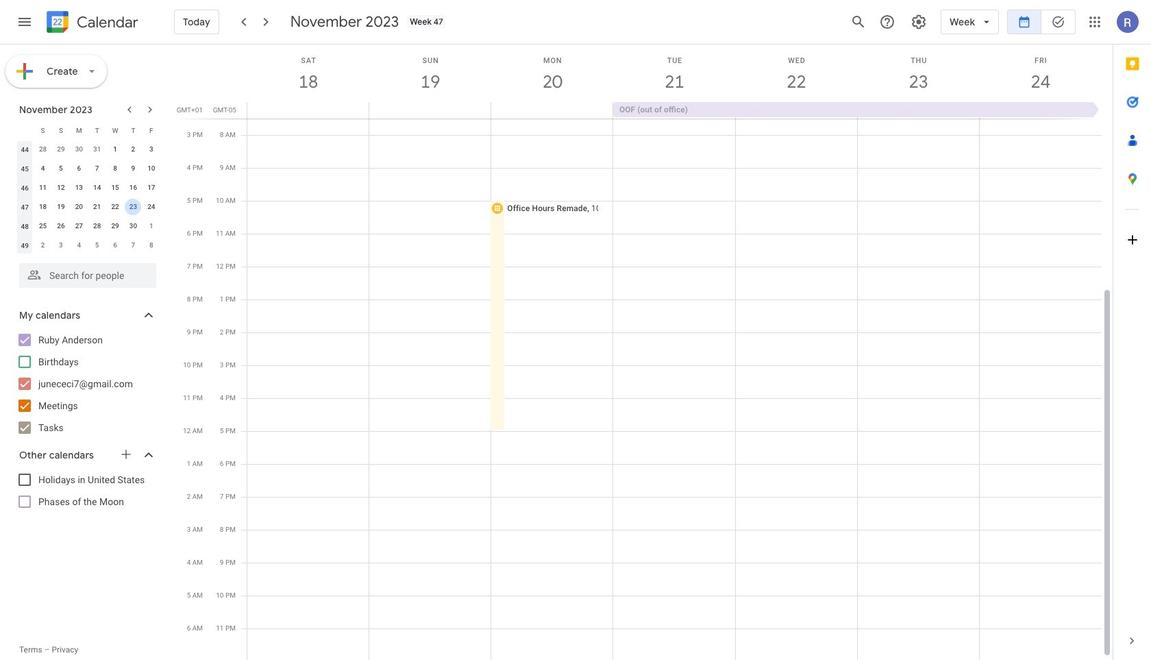 Task type: describe. For each thing, give the bounding box(es) containing it.
27 element
[[71, 218, 87, 234]]

december 4 element
[[71, 237, 87, 254]]

11 element
[[35, 180, 51, 196]]

column header inside november 2023 'grid'
[[16, 121, 34, 140]]

7 element
[[89, 160, 105, 177]]

4 element
[[35, 160, 51, 177]]

december 2 element
[[35, 237, 51, 254]]

19 element
[[53, 199, 69, 215]]

2 element
[[125, 141, 142, 158]]

12 element
[[53, 180, 69, 196]]

24 element
[[143, 199, 160, 215]]

25 element
[[35, 218, 51, 234]]

Search for people text field
[[27, 263, 148, 288]]

10 element
[[143, 160, 160, 177]]

december 3 element
[[53, 237, 69, 254]]

15 element
[[107, 180, 123, 196]]

cell inside november 2023 'grid'
[[124, 197, 142, 217]]

december 6 element
[[107, 237, 123, 254]]

29 element
[[107, 218, 123, 234]]

october 29 element
[[53, 141, 69, 158]]

calendar element
[[44, 8, 138, 38]]

23 element
[[125, 199, 142, 215]]



Task type: locate. For each thing, give the bounding box(es) containing it.
grid
[[176, 45, 1113, 660]]

row group
[[16, 140, 160, 255]]

november 2023 grid
[[13, 121, 160, 255]]

13 element
[[71, 180, 87, 196]]

row group inside november 2023 'grid'
[[16, 140, 160, 255]]

december 5 element
[[89, 237, 105, 254]]

october 28 element
[[35, 141, 51, 158]]

20 element
[[71, 199, 87, 215]]

None search field
[[0, 258, 170, 288]]

column header
[[16, 121, 34, 140]]

9 element
[[125, 160, 142, 177]]

22 element
[[107, 199, 123, 215]]

other calendars list
[[3, 469, 170, 513]]

17 element
[[143, 180, 160, 196]]

heading
[[74, 14, 138, 31]]

cell
[[248, 102, 370, 119], [370, 102, 492, 119], [492, 102, 614, 119], [736, 102, 858, 119], [858, 102, 980, 119], [980, 102, 1102, 119], [124, 197, 142, 217]]

1 element
[[107, 141, 123, 158]]

26 element
[[53, 218, 69, 234]]

row
[[241, 102, 1113, 119], [16, 121, 160, 140], [16, 140, 160, 159], [16, 159, 160, 178], [16, 178, 160, 197], [16, 197, 160, 217], [16, 217, 160, 236], [16, 236, 160, 255]]

tab list
[[1114, 45, 1152, 622]]

14 element
[[89, 180, 105, 196]]

october 30 element
[[71, 141, 87, 158]]

main drawer image
[[16, 14, 33, 30]]

18 element
[[35, 199, 51, 215]]

october 31 element
[[89, 141, 105, 158]]

6 element
[[71, 160, 87, 177]]

3 element
[[143, 141, 160, 158]]

30 element
[[125, 218, 142, 234]]

december 1 element
[[143, 218, 160, 234]]

december 7 element
[[125, 237, 142, 254]]

5 element
[[53, 160, 69, 177]]

heading inside calendar element
[[74, 14, 138, 31]]

my calendars list
[[3, 329, 170, 439]]

8 element
[[107, 160, 123, 177]]

21 element
[[89, 199, 105, 215]]

28 element
[[89, 218, 105, 234]]

december 8 element
[[143, 237, 160, 254]]

16 element
[[125, 180, 142, 196]]

settings menu image
[[911, 14, 928, 30]]

add other calendars image
[[119, 448, 133, 461]]



Task type: vqa. For each thing, say whether or not it's contained in the screenshot.
Row Group within the 'November 2023' 'grid'
yes



